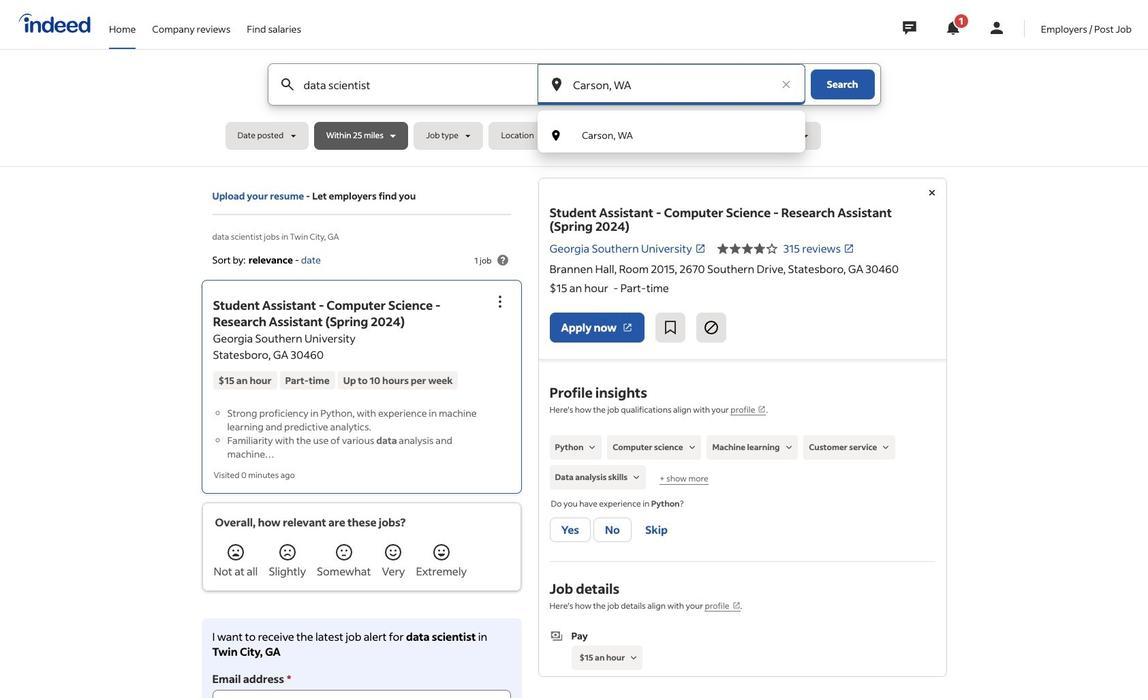 Task type: vqa. For each thing, say whether or not it's contained in the screenshot.
year
no



Task type: describe. For each thing, give the bounding box(es) containing it.
save this job image
[[662, 320, 679, 336]]

pagination navigation
[[190, 586, 522, 618]]

3 missing qualification image from the left
[[880, 442, 892, 454]]

search: Job title, keywords, or company text field
[[301, 64, 514, 105]]

account image
[[989, 20, 1005, 36]]

help icon image
[[494, 252, 511, 269]]

3.9 out of 5 stars. link to 315 reviews company ratings (opens in a new tab) image
[[844, 243, 855, 254]]

3.9 out of 5 stars image
[[717, 241, 778, 257]]

1 horizontal spatial missing qualification image
[[630, 472, 643, 484]]

missing preference image
[[628, 652, 640, 665]]

0 vertical spatial missing qualification image
[[586, 442, 599, 454]]

messages unread count 0 image
[[901, 14, 919, 42]]



Task type: locate. For each thing, give the bounding box(es) containing it.
missing qualification image
[[686, 442, 698, 454], [783, 442, 795, 454], [880, 442, 892, 454]]

close job details image
[[924, 185, 940, 201]]

Edit location text field
[[570, 64, 772, 105]]

job actions for student assistant - computer science - research assistant (spring 2024) is collapsed image
[[492, 294, 508, 310]]

0 horizontal spatial missing qualification image
[[586, 442, 599, 454]]

None email field
[[212, 691, 511, 699]]

2 missing qualification image from the left
[[783, 442, 795, 454]]

0 horizontal spatial missing qualification image
[[686, 442, 698, 454]]

clear location input image
[[779, 78, 793, 91]]

1 horizontal spatial missing qualification image
[[783, 442, 795, 454]]

1 vertical spatial missing qualification image
[[630, 472, 643, 484]]

job preferences (opens in a new window) image
[[732, 602, 740, 610]]

apply now (opens in a new tab) image
[[622, 322, 633, 333]]

1 missing qualification image from the left
[[686, 442, 698, 454]]

profile (opens in a new window) image
[[758, 405, 766, 414]]

2 horizontal spatial missing qualification image
[[880, 442, 892, 454]]

None search field
[[225, 63, 923, 155]]

not interested image
[[703, 320, 720, 336]]

missing qualification image
[[586, 442, 599, 454], [630, 472, 643, 484]]

georgia southern university (opens in a new tab) image
[[695, 243, 706, 254]]



